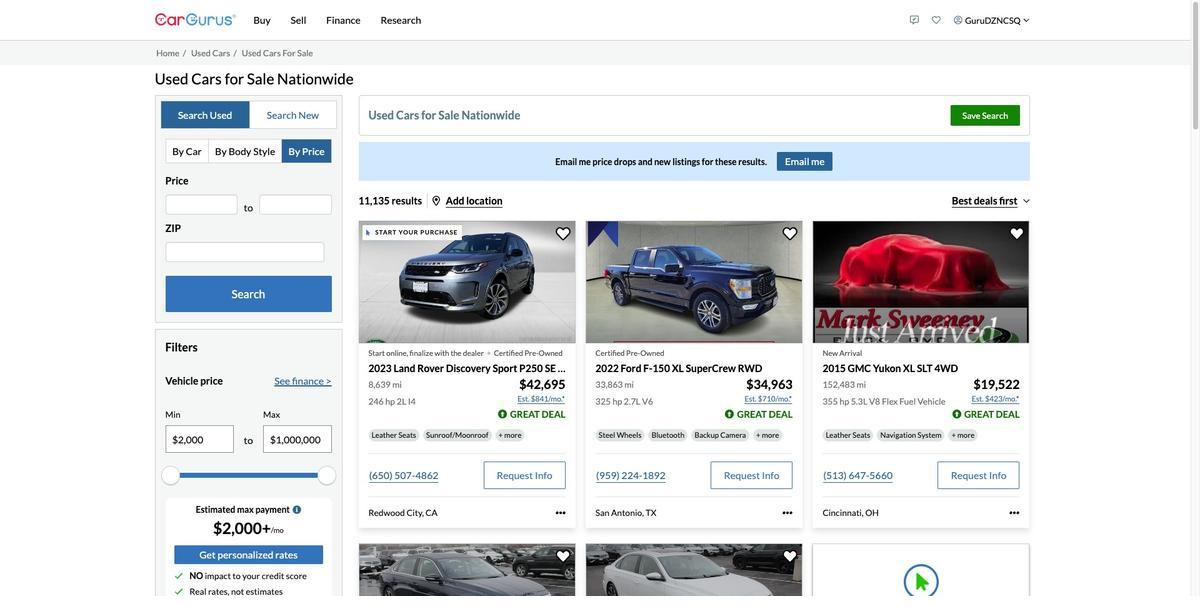 Task type: describe. For each thing, give the bounding box(es) containing it.
ZIP telephone field
[[165, 242, 324, 262]]

white 2022 volkswagen passat 2.0t se fwd sedan front-wheel drive 6-speed automatic image
[[586, 544, 803, 596]]

est. $841/mo.* button
[[517, 393, 566, 405]]

0 vertical spatial for
[[225, 69, 244, 87]]

research
[[381, 14, 421, 26]]

leather for slt
[[826, 430, 852, 440]]

email me price drops and new listings for these results.
[[556, 156, 767, 167]]

0 vertical spatial your
[[399, 228, 419, 236]]

leather for ·
[[372, 430, 397, 440]]

+ more for slt
[[952, 430, 975, 440]]

with
[[435, 348, 449, 358]]

filters
[[165, 340, 198, 354]]

request info button for 150
[[711, 461, 793, 489]]

by for by body style
[[215, 145, 227, 157]]

pre- inside start online, finalize with the dealer · certified pre-owned 2023 land rover discovery sport p250 se r-dynamic awd
[[525, 348, 539, 358]]

start for start online, finalize with the dealer · certified pre-owned 2023 land rover discovery sport p250 se r-dynamic awd
[[369, 348, 385, 358]]

·
[[487, 340, 492, 363]]

+ for ·
[[499, 430, 503, 440]]

by for by car
[[172, 145, 184, 157]]

by body style tab
[[209, 140, 282, 163]]

1 vertical spatial for
[[422, 108, 436, 122]]

bluetooth
[[652, 430, 685, 440]]

0 vertical spatial vehicle
[[165, 375, 199, 387]]

dynamic
[[568, 362, 608, 374]]

$2,000+ /mo
[[213, 519, 284, 537]]

2 horizontal spatial sale
[[439, 108, 460, 122]]

sell button
[[281, 0, 316, 40]]

mi for ·
[[393, 379, 402, 390]]

for
[[283, 47, 296, 58]]

$34,963
[[747, 376, 793, 391]]

ellipsis h image
[[556, 508, 566, 518]]

(650) 507-4862 button
[[369, 461, 439, 489]]

fuel
[[900, 396, 916, 406]]

me for email me price drops and new listings for these results.
[[579, 156, 591, 167]]

2023
[[369, 362, 392, 374]]

start online, finalize with the dealer · certified pre-owned 2023 land rover discovery sport p250 se r-dynamic awd
[[369, 340, 634, 374]]

request info button for ·
[[484, 461, 566, 489]]

system
[[918, 430, 942, 440]]

leather seats for ·
[[372, 430, 416, 440]]

location
[[467, 195, 503, 207]]

(513) 647-5660
[[824, 469, 893, 481]]

buy
[[254, 14, 271, 26]]

email for email me price drops and new listings for these results.
[[556, 156, 577, 167]]

cargurus logo homepage link link
[[155, 2, 236, 38]]

tx
[[646, 507, 657, 518]]

saved cars image
[[933, 16, 942, 24]]

start for start your purchase
[[375, 228, 397, 236]]

drops
[[614, 156, 637, 167]]

san antonio, tx
[[596, 507, 657, 518]]

new inside new arrival 2015 gmc yukon xl slt 4wd
[[823, 348, 839, 358]]

see finance >
[[275, 375, 332, 387]]

request info for 150
[[724, 469, 780, 481]]

0 horizontal spatial nationwide
[[277, 69, 354, 87]]

Enter maximum price number field
[[260, 195, 332, 215]]

0 vertical spatial sale
[[297, 47, 313, 58]]

rwd
[[738, 362, 763, 374]]

33,863
[[596, 379, 623, 390]]

by body style
[[215, 145, 275, 157]]

(513)
[[824, 469, 847, 481]]

more for slt
[[958, 430, 975, 440]]

max
[[237, 504, 254, 515]]

Min text field
[[166, 426, 233, 452]]

black 2022 ford f-150 xl supercrew rwd pickup truck 4x2 automatic image
[[586, 221, 803, 343]]

8,639
[[369, 379, 391, 390]]

add a car review image
[[911, 16, 920, 24]]

150
[[653, 362, 670, 374]]

1 vertical spatial price
[[200, 375, 223, 387]]

ellipsis h image for $34,963
[[783, 508, 793, 518]]

by price
[[289, 145, 325, 157]]

new
[[655, 156, 671, 167]]

est. $423/mo.* button
[[972, 393, 1020, 405]]

vehicle price
[[165, 375, 223, 387]]

2 / from the left
[[234, 47, 237, 58]]

+ more for ·
[[499, 430, 522, 440]]

white 2015 gmc yukon xl slt 4wd suv / crossover four-wheel drive 6-speed automatic overdrive image
[[813, 221, 1030, 343]]

325
[[596, 396, 611, 406]]

$423/mo.*
[[986, 394, 1020, 403]]

used inside tab
[[210, 109, 232, 121]]

steel
[[599, 430, 616, 440]]

2015
[[823, 362, 846, 374]]

(513) 647-5660 button
[[823, 461, 894, 489]]

search new tab
[[250, 102, 336, 129]]

personalized
[[218, 549, 274, 560]]

email me button
[[777, 152, 833, 171]]

search new
[[267, 109, 319, 121]]

2l
[[397, 396, 407, 406]]

see finance > link
[[275, 374, 332, 389]]

mi for 150
[[625, 379, 634, 390]]

ellipsis h image for $19,522
[[1010, 508, 1020, 518]]

1 vertical spatial nationwide
[[462, 108, 521, 122]]

2 vertical spatial for
[[702, 156, 714, 167]]

>
[[326, 375, 332, 387]]

navigation system
[[881, 430, 942, 440]]

seats for ·
[[399, 430, 416, 440]]

san
[[596, 507, 610, 518]]

2 vertical spatial to
[[233, 570, 241, 581]]

great deal for ·
[[510, 408, 566, 420]]

$19,522
[[974, 376, 1020, 391]]

search button
[[165, 276, 332, 312]]

r-
[[558, 362, 568, 374]]

car
[[186, 145, 202, 157]]

leather seats for slt
[[826, 430, 871, 440]]

steel wheels
[[599, 430, 642, 440]]

credit
[[262, 570, 284, 581]]

deal for slt
[[996, 408, 1020, 420]]

camera
[[721, 430, 747, 440]]

request for ·
[[497, 469, 533, 481]]

(959) 224-1892 button
[[596, 461, 667, 489]]

yukon
[[873, 362, 902, 374]]

4wd
[[935, 362, 959, 374]]

the
[[451, 348, 462, 358]]

1 vertical spatial used cars for sale nationwide
[[369, 108, 521, 122]]

great for ·
[[510, 408, 540, 420]]

score
[[286, 570, 307, 581]]

hp for 150
[[613, 396, 623, 406]]

backup
[[695, 430, 719, 440]]

body
[[229, 145, 251, 157]]

wheels
[[617, 430, 642, 440]]

2022
[[596, 362, 619, 374]]

navigation
[[881, 430, 917, 440]]

224-
[[622, 469, 643, 481]]

zip
[[165, 222, 181, 234]]

by for by price
[[289, 145, 300, 157]]

2.7l
[[624, 396, 641, 406]]

finance
[[326, 14, 361, 26]]

est. for slt
[[972, 394, 984, 403]]

gurudzncsq button
[[948, 3, 1037, 38]]

gurudzncsq menu item
[[948, 3, 1037, 38]]

hp for slt
[[840, 396, 850, 406]]

v6
[[642, 396, 653, 406]]

5660
[[870, 469, 893, 481]]

deal for 150
[[769, 408, 793, 420]]

certified inside certified pre-owned 2022 ford f-150 xl supercrew rwd
[[596, 348, 625, 358]]

hp for ·
[[386, 396, 395, 406]]

sport
[[493, 362, 518, 374]]

antonio,
[[612, 507, 644, 518]]

se
[[545, 362, 556, 374]]

tab list containing by car
[[165, 139, 332, 163]]

eiger grey metallic 2023 land rover discovery sport p250 se r-dynamic awd suv / crossover all-wheel drive automatic image
[[359, 221, 576, 343]]

152,483 mi 355 hp 5.3l v8 flex fuel vehicle
[[823, 379, 946, 406]]

ford
[[621, 362, 642, 374]]

(650) 507-4862
[[369, 469, 439, 481]]

Max text field
[[264, 426, 331, 452]]

menu bar containing buy
[[236, 0, 904, 40]]

online,
[[387, 348, 408, 358]]

home
[[156, 47, 180, 58]]



Task type: vqa. For each thing, say whether or not it's contained in the screenshot.
"$2,000+ /mo"
yes



Task type: locate. For each thing, give the bounding box(es) containing it.
price inside tab
[[302, 145, 325, 157]]

start
[[375, 228, 397, 236], [369, 348, 385, 358]]

2 hp from the left
[[613, 396, 623, 406]]

mi down gmc
[[857, 379, 867, 390]]

1 vertical spatial check image
[[174, 587, 183, 596]]

mi down ford at bottom right
[[625, 379, 634, 390]]

1 est. from the left
[[518, 394, 530, 403]]

new up 2015
[[823, 348, 839, 358]]

great for 150
[[738, 408, 767, 420]]

more right 'system'
[[958, 430, 975, 440]]

pre- inside certified pre-owned 2022 ford f-150 xl supercrew rwd
[[627, 348, 641, 358]]

hp left "2l"
[[386, 396, 395, 406]]

0 horizontal spatial deal
[[542, 408, 566, 420]]

1 mi from the left
[[393, 379, 402, 390]]

price up min text field
[[200, 375, 223, 387]]

2 horizontal spatial more
[[958, 430, 975, 440]]

1 / from the left
[[183, 47, 186, 58]]

1 more from the left
[[505, 430, 522, 440]]

1 horizontal spatial ellipsis h image
[[1010, 508, 1020, 518]]

1 horizontal spatial sale
[[297, 47, 313, 58]]

great deal down est. $841/mo.* 'button' in the left bottom of the page
[[510, 408, 566, 420]]

0 horizontal spatial info
[[535, 469, 553, 481]]

max
[[263, 409, 280, 420]]

2 vertical spatial sale
[[439, 108, 460, 122]]

+
[[499, 430, 503, 440], [757, 430, 761, 440], [952, 430, 957, 440]]

1 horizontal spatial email
[[786, 155, 810, 167]]

2 request info button from the left
[[711, 461, 793, 489]]

to left "max" text field
[[244, 434, 253, 446]]

cargurus logo homepage link image
[[155, 2, 236, 38]]

0 horizontal spatial vehicle
[[165, 375, 199, 387]]

3 est. from the left
[[972, 394, 984, 403]]

seats down 5.3l
[[853, 430, 871, 440]]

3 deal from the left
[[996, 408, 1020, 420]]

estimated
[[196, 504, 236, 515]]

vehicle down filters
[[165, 375, 199, 387]]

cincinnati, oh
[[823, 507, 879, 518]]

1 horizontal spatial owned
[[641, 348, 665, 358]]

info for ·
[[535, 469, 553, 481]]

mi for slt
[[857, 379, 867, 390]]

pre- up p250
[[525, 348, 539, 358]]

email for email me
[[786, 155, 810, 167]]

search for search new
[[267, 109, 297, 121]]

$2,000+
[[213, 519, 271, 537]]

2 seats from the left
[[853, 430, 871, 440]]

1 horizontal spatial used cars for sale nationwide
[[369, 108, 521, 122]]

0 vertical spatial new
[[299, 109, 319, 121]]

0 horizontal spatial pre-
[[525, 348, 539, 358]]

xl left slt
[[904, 362, 916, 374]]

1 horizontal spatial me
[[812, 155, 825, 167]]

start inside start online, finalize with the dealer · certified pre-owned 2023 land rover discovery sport p250 se r-dynamic awd
[[369, 348, 385, 358]]

3 hp from the left
[[840, 396, 850, 406]]

hp
[[386, 396, 395, 406], [613, 396, 623, 406], [840, 396, 850, 406]]

1 horizontal spatial leather
[[826, 430, 852, 440]]

used
[[191, 47, 211, 58], [242, 47, 262, 58], [155, 69, 189, 87], [369, 108, 394, 122], [210, 109, 232, 121]]

est. inside $34,963 est. $710/mo.*
[[745, 394, 757, 403]]

0 horizontal spatial /
[[183, 47, 186, 58]]

1 horizontal spatial great
[[738, 408, 767, 420]]

3 more from the left
[[958, 430, 975, 440]]

0 horizontal spatial used cars for sale nationwide
[[155, 69, 354, 87]]

price down by car tab
[[165, 175, 189, 187]]

$42,695
[[520, 376, 566, 391]]

1 vertical spatial your
[[243, 570, 260, 581]]

arrival
[[840, 348, 863, 358]]

0 vertical spatial tab list
[[160, 101, 337, 129]]

est. down "$42,695"
[[518, 394, 530, 403]]

+ right 'system'
[[952, 430, 957, 440]]

+ more down est. $841/mo.* 'button' in the left bottom of the page
[[499, 430, 522, 440]]

gurudzncsq menu
[[904, 3, 1037, 38]]

2 horizontal spatial mi
[[857, 379, 867, 390]]

certified pre-owned 2022 ford f-150 xl supercrew rwd
[[596, 348, 763, 374]]

+ more right camera
[[757, 430, 780, 440]]

used cars link
[[191, 47, 230, 58]]

4862
[[416, 469, 439, 481]]

request
[[497, 469, 533, 481], [724, 469, 760, 481], [952, 469, 988, 481]]

hp right the 325
[[613, 396, 623, 406]]

search used tab
[[161, 102, 250, 129]]

by left car
[[172, 145, 184, 157]]

no impact to your credit score
[[190, 570, 307, 581]]

est. down $19,522
[[972, 394, 984, 403]]

1 pre- from the left
[[525, 348, 539, 358]]

2 horizontal spatial +
[[952, 430, 957, 440]]

search for search used
[[178, 109, 208, 121]]

1 vertical spatial start
[[369, 348, 385, 358]]

your down get personalized rates button
[[243, 570, 260, 581]]

est. inside $42,695 est. $841/mo.*
[[518, 394, 530, 403]]

mi inside 33,863 mi 325 hp 2.7l v6
[[625, 379, 634, 390]]

leather down 355
[[826, 430, 852, 440]]

great for slt
[[965, 408, 995, 420]]

1 horizontal spatial +
[[757, 430, 761, 440]]

2 more from the left
[[762, 430, 780, 440]]

0 horizontal spatial great
[[510, 408, 540, 420]]

info
[[535, 469, 553, 481], [762, 469, 780, 481], [990, 469, 1007, 481]]

2 horizontal spatial info
[[990, 469, 1007, 481]]

/
[[183, 47, 186, 58], [234, 47, 237, 58]]

new up by price
[[299, 109, 319, 121]]

1 horizontal spatial price
[[302, 145, 325, 157]]

2 ellipsis h image from the left
[[1010, 508, 1020, 518]]

$710/mo.*
[[759, 394, 793, 403]]

246
[[369, 396, 384, 406]]

email inside "button"
[[786, 155, 810, 167]]

3 request from the left
[[952, 469, 988, 481]]

redwood
[[369, 507, 405, 518]]

0 horizontal spatial hp
[[386, 396, 395, 406]]

chevron down image
[[1024, 17, 1030, 23]]

xl inside certified pre-owned 2022 ford f-150 xl supercrew rwd
[[672, 362, 684, 374]]

0 vertical spatial to
[[244, 202, 253, 213]]

152,483
[[823, 379, 855, 390]]

request for 150
[[724, 469, 760, 481]]

request for slt
[[952, 469, 988, 481]]

sell
[[291, 14, 306, 26]]

1 + from the left
[[499, 430, 503, 440]]

est. for ·
[[518, 394, 530, 403]]

0 horizontal spatial for
[[225, 69, 244, 87]]

1 horizontal spatial nationwide
[[462, 108, 521, 122]]

for
[[225, 69, 244, 87], [422, 108, 436, 122], [702, 156, 714, 167]]

search up car
[[178, 109, 208, 121]]

results
[[392, 195, 422, 207]]

info for 150
[[762, 469, 780, 481]]

great down est. $841/mo.* 'button' in the left bottom of the page
[[510, 408, 540, 420]]

0 horizontal spatial new
[[299, 109, 319, 121]]

finalize
[[410, 348, 433, 358]]

1 horizontal spatial request info
[[724, 469, 780, 481]]

2 xl from the left
[[904, 362, 916, 374]]

1 ellipsis h image from the left
[[783, 508, 793, 518]]

new arrival 2015 gmc yukon xl slt 4wd
[[823, 348, 959, 374]]

info for slt
[[990, 469, 1007, 481]]

0 horizontal spatial est.
[[518, 394, 530, 403]]

0 horizontal spatial leather seats
[[372, 430, 416, 440]]

email right results.
[[786, 155, 810, 167]]

me
[[812, 155, 825, 167], [579, 156, 591, 167]]

est. $710/mo.* button
[[744, 393, 793, 405]]

0 horizontal spatial by
[[172, 145, 184, 157]]

great deal
[[510, 408, 566, 420], [738, 408, 793, 420], [965, 408, 1020, 420]]

3 + more from the left
[[952, 430, 975, 440]]

by right style
[[289, 145, 300, 157]]

style
[[253, 145, 275, 157]]

1 vertical spatial tab list
[[165, 139, 332, 163]]

mouse pointer image
[[366, 229, 370, 236]]

2 horizontal spatial hp
[[840, 396, 850, 406]]

oh
[[866, 507, 879, 518]]

2 deal from the left
[[769, 408, 793, 420]]

1 horizontal spatial info
[[762, 469, 780, 481]]

0 vertical spatial price
[[302, 145, 325, 157]]

price
[[302, 145, 325, 157], [165, 175, 189, 187]]

awd
[[610, 362, 634, 374]]

$841/mo.*
[[531, 394, 565, 403]]

1 horizontal spatial leather seats
[[826, 430, 871, 440]]

request info for ·
[[497, 469, 553, 481]]

rover
[[418, 362, 444, 374]]

deal down $710/mo.* at right bottom
[[769, 408, 793, 420]]

/ right used cars link
[[234, 47, 237, 58]]

1 request from the left
[[497, 469, 533, 481]]

mi inside '152,483 mi 355 hp 5.3l v8 flex fuel vehicle'
[[857, 379, 867, 390]]

0 horizontal spatial + more
[[499, 430, 522, 440]]

certified up sport
[[494, 348, 523, 358]]

3 info from the left
[[990, 469, 1007, 481]]

xl
[[672, 362, 684, 374], [904, 362, 916, 374]]

2 certified from the left
[[596, 348, 625, 358]]

pre-
[[525, 348, 539, 358], [627, 348, 641, 358]]

1 seats from the left
[[399, 430, 416, 440]]

0 horizontal spatial price
[[165, 175, 189, 187]]

new inside search new tab
[[299, 109, 319, 121]]

0 horizontal spatial more
[[505, 430, 522, 440]]

user icon image
[[955, 16, 963, 24]]

2 request info from the left
[[724, 469, 780, 481]]

$34,963 est. $710/mo.*
[[745, 376, 793, 403]]

deal down $423/mo.*
[[996, 408, 1020, 420]]

save search
[[963, 110, 1009, 121]]

by car tab
[[166, 140, 209, 163]]

start right mouse pointer icon
[[375, 228, 397, 236]]

1 xl from the left
[[672, 362, 684, 374]]

vehicle right fuel
[[918, 396, 946, 406]]

2 owned from the left
[[641, 348, 665, 358]]

listings
[[673, 156, 701, 167]]

get
[[199, 549, 216, 560]]

2 request from the left
[[724, 469, 760, 481]]

i4
[[408, 396, 416, 406]]

1 + more from the left
[[499, 430, 522, 440]]

to right impact
[[233, 570, 241, 581]]

0 horizontal spatial request info
[[497, 469, 553, 481]]

mi up "2l"
[[393, 379, 402, 390]]

search inside button
[[232, 287, 265, 301]]

+ for slt
[[952, 430, 957, 440]]

by car
[[172, 145, 202, 157]]

search right 'save'
[[983, 110, 1009, 121]]

me for email me
[[812, 155, 825, 167]]

(650)
[[369, 469, 393, 481]]

seats down i4
[[399, 430, 416, 440]]

great deal down est. $423/mo.* button
[[965, 408, 1020, 420]]

your left purchase
[[399, 228, 419, 236]]

more down est. $841/mo.* 'button' in the left bottom of the page
[[505, 430, 522, 440]]

certified up 2022
[[596, 348, 625, 358]]

to up zip telephone field
[[244, 202, 253, 213]]

0 horizontal spatial me
[[579, 156, 591, 167]]

price
[[593, 156, 613, 167], [200, 375, 223, 387]]

1 horizontal spatial by
[[215, 145, 227, 157]]

search down zip telephone field
[[232, 287, 265, 301]]

3 mi from the left
[[857, 379, 867, 390]]

vehicle inside '152,483 mi 355 hp 5.3l v8 flex fuel vehicle'
[[918, 396, 946, 406]]

+ more
[[499, 430, 522, 440], [757, 430, 780, 440], [952, 430, 975, 440]]

1 vertical spatial to
[[244, 434, 253, 446]]

0 horizontal spatial mi
[[393, 379, 402, 390]]

search up style
[[267, 109, 297, 121]]

/ right home link
[[183, 47, 186, 58]]

hp right 355
[[840, 396, 850, 406]]

1 horizontal spatial pre-
[[627, 348, 641, 358]]

great deal for slt
[[965, 408, 1020, 420]]

deal for ·
[[542, 408, 566, 420]]

2 horizontal spatial request info button
[[938, 461, 1020, 489]]

email me
[[786, 155, 825, 167]]

2 info from the left
[[762, 469, 780, 481]]

5.3l
[[851, 396, 868, 406]]

1 horizontal spatial deal
[[769, 408, 793, 420]]

1 owned from the left
[[539, 348, 563, 358]]

check image
[[174, 572, 183, 580], [174, 587, 183, 596]]

cincinnati,
[[823, 507, 864, 518]]

0 horizontal spatial price
[[200, 375, 223, 387]]

to
[[244, 202, 253, 213], [244, 434, 253, 446], [233, 570, 241, 581]]

mi inside 8,639 mi 246 hp 2l i4
[[393, 379, 402, 390]]

+ right camera
[[757, 430, 761, 440]]

used cars for sale nationwide
[[155, 69, 354, 87], [369, 108, 521, 122]]

certified inside start online, finalize with the dealer · certified pre-owned 2023 land rover discovery sport p250 se r-dynamic awd
[[494, 348, 523, 358]]

0 vertical spatial price
[[593, 156, 613, 167]]

2 est. from the left
[[745, 394, 757, 403]]

xl inside new arrival 2015 gmc yukon xl slt 4wd
[[904, 362, 916, 374]]

slt
[[917, 362, 933, 374]]

+ right sunroof/moonroof
[[499, 430, 503, 440]]

2 great from the left
[[738, 408, 767, 420]]

0 horizontal spatial xl
[[672, 362, 684, 374]]

tab list containing search used
[[160, 101, 337, 129]]

0 vertical spatial used cars for sale nationwide
[[155, 69, 354, 87]]

/mo
[[271, 525, 284, 535]]

search inside button
[[983, 110, 1009, 121]]

1 horizontal spatial xl
[[904, 362, 916, 374]]

2 horizontal spatial request info
[[952, 469, 1007, 481]]

1 info from the left
[[535, 469, 553, 481]]

new
[[299, 109, 319, 121], [823, 348, 839, 358]]

owned up the se at the left bottom of the page
[[539, 348, 563, 358]]

me inside "button"
[[812, 155, 825, 167]]

owned inside start online, finalize with the dealer · certified pre-owned 2023 land rover discovery sport p250 se r-dynamic awd
[[539, 348, 563, 358]]

1 horizontal spatial vehicle
[[918, 396, 946, 406]]

2 + more from the left
[[757, 430, 780, 440]]

search used
[[178, 109, 232, 121]]

1 horizontal spatial request
[[724, 469, 760, 481]]

leather seats down "2l"
[[372, 430, 416, 440]]

2 leather seats from the left
[[826, 430, 871, 440]]

1 leather from the left
[[372, 430, 397, 440]]

2 great deal from the left
[[738, 408, 793, 420]]

sunroof/moonroof
[[426, 430, 489, 440]]

0 horizontal spatial great deal
[[510, 408, 566, 420]]

email left drops
[[556, 156, 577, 167]]

map marker alt image
[[433, 196, 440, 206]]

tab list
[[160, 101, 337, 129], [165, 139, 332, 163]]

1892
[[643, 469, 666, 481]]

1 hp from the left
[[386, 396, 395, 406]]

hp inside 33,863 mi 325 hp 2.7l v6
[[613, 396, 623, 406]]

info circle image
[[293, 505, 301, 514]]

leather seats down 5.3l
[[826, 430, 871, 440]]

1 horizontal spatial new
[[823, 348, 839, 358]]

1 horizontal spatial your
[[399, 228, 419, 236]]

2 horizontal spatial great
[[965, 408, 995, 420]]

seats for slt
[[853, 430, 871, 440]]

price left drops
[[593, 156, 613, 167]]

1 horizontal spatial + more
[[757, 430, 780, 440]]

owned inside certified pre-owned 2022 ford f-150 xl supercrew rwd
[[641, 348, 665, 358]]

leather down the 246
[[372, 430, 397, 440]]

great down est. $423/mo.* button
[[965, 408, 995, 420]]

great down est. $710/mo.* button
[[738, 408, 767, 420]]

2 horizontal spatial for
[[702, 156, 714, 167]]

ellipsis h image
[[783, 508, 793, 518], [1010, 508, 1020, 518]]

1 vertical spatial sale
[[247, 69, 274, 87]]

1 great deal from the left
[[510, 408, 566, 420]]

hp inside '152,483 mi 355 hp 5.3l v8 flex fuel vehicle'
[[840, 396, 850, 406]]

3 by from the left
[[289, 145, 300, 157]]

0 horizontal spatial certified
[[494, 348, 523, 358]]

hp inside 8,639 mi 246 hp 2l i4
[[386, 396, 395, 406]]

search inside tab
[[267, 109, 297, 121]]

1 horizontal spatial more
[[762, 430, 780, 440]]

1 deal from the left
[[542, 408, 566, 420]]

2 + from the left
[[757, 430, 761, 440]]

xl right 150 on the bottom right of page
[[672, 362, 684, 374]]

1 horizontal spatial price
[[593, 156, 613, 167]]

start up 2023
[[369, 348, 385, 358]]

by left body
[[215, 145, 227, 157]]

2 horizontal spatial deal
[[996, 408, 1020, 420]]

1 request info from the left
[[497, 469, 553, 481]]

0 horizontal spatial +
[[499, 430, 503, 440]]

more down est. $710/mo.* button
[[762, 430, 780, 440]]

507-
[[395, 469, 416, 481]]

deal down $841/mo.*
[[542, 408, 566, 420]]

city,
[[407, 507, 424, 518]]

great deal down est. $710/mo.* button
[[738, 408, 793, 420]]

2 horizontal spatial request
[[952, 469, 988, 481]]

discovery
[[446, 362, 491, 374]]

0 horizontal spatial request info button
[[484, 461, 566, 489]]

2 horizontal spatial est.
[[972, 394, 984, 403]]

3 + from the left
[[952, 430, 957, 440]]

1 leather seats from the left
[[372, 430, 416, 440]]

3 request info button from the left
[[938, 461, 1020, 489]]

0 horizontal spatial sale
[[247, 69, 274, 87]]

request info button for slt
[[938, 461, 1020, 489]]

2 pre- from the left
[[627, 348, 641, 358]]

est. down $34,963
[[745, 394, 757, 403]]

menu bar
[[236, 0, 904, 40]]

3 great from the left
[[965, 408, 995, 420]]

0 horizontal spatial seats
[[399, 430, 416, 440]]

more for ·
[[505, 430, 522, 440]]

blue 2022 volkswagen passat 2.0t se fwd sedan front-wheel drive 6-speed automatic image
[[359, 544, 576, 596]]

1 horizontal spatial for
[[422, 108, 436, 122]]

save search button
[[951, 105, 1020, 126]]

great deal for 150
[[738, 408, 793, 420]]

request info for slt
[[952, 469, 1007, 481]]

2 check image from the top
[[174, 587, 183, 596]]

0 horizontal spatial your
[[243, 570, 260, 581]]

1 horizontal spatial /
[[234, 47, 237, 58]]

by price tab
[[282, 140, 331, 163]]

search inside tab
[[178, 109, 208, 121]]

2 horizontal spatial great deal
[[965, 408, 1020, 420]]

1 request info button from the left
[[484, 461, 566, 489]]

2 mi from the left
[[625, 379, 634, 390]]

2 horizontal spatial + more
[[952, 430, 975, 440]]

dealer
[[463, 348, 484, 358]]

1 vertical spatial price
[[165, 175, 189, 187]]

1 certified from the left
[[494, 348, 523, 358]]

owned up f-
[[641, 348, 665, 358]]

2 by from the left
[[215, 145, 227, 157]]

3 request info from the left
[[952, 469, 1007, 481]]

backup camera
[[695, 430, 747, 440]]

supercrew
[[686, 362, 736, 374]]

1 horizontal spatial seats
[[853, 430, 871, 440]]

search for search
[[232, 287, 265, 301]]

1 horizontal spatial certified
[[596, 348, 625, 358]]

1 horizontal spatial est.
[[745, 394, 757, 403]]

0 horizontal spatial request
[[497, 469, 533, 481]]

1 vertical spatial new
[[823, 348, 839, 358]]

1 great from the left
[[510, 408, 540, 420]]

min
[[165, 409, 181, 420]]

+ more right 'system'
[[952, 430, 975, 440]]

by inside tab
[[289, 145, 300, 157]]

est. inside $19,522 est. $423/mo.*
[[972, 394, 984, 403]]

1 by from the left
[[172, 145, 184, 157]]

3 great deal from the left
[[965, 408, 1020, 420]]

price down search new tab
[[302, 145, 325, 157]]

pre- up ford at bottom right
[[627, 348, 641, 358]]

add location button
[[433, 195, 503, 207]]

your
[[399, 228, 419, 236], [243, 570, 260, 581]]

$42,695 est. $841/mo.*
[[518, 376, 566, 403]]

1 horizontal spatial mi
[[625, 379, 634, 390]]

2 leather from the left
[[826, 430, 852, 440]]

1 horizontal spatial hp
[[613, 396, 623, 406]]

355
[[823, 396, 838, 406]]

est. for 150
[[745, 394, 757, 403]]

1 check image from the top
[[174, 572, 183, 580]]

Price number field
[[165, 195, 238, 215]]



